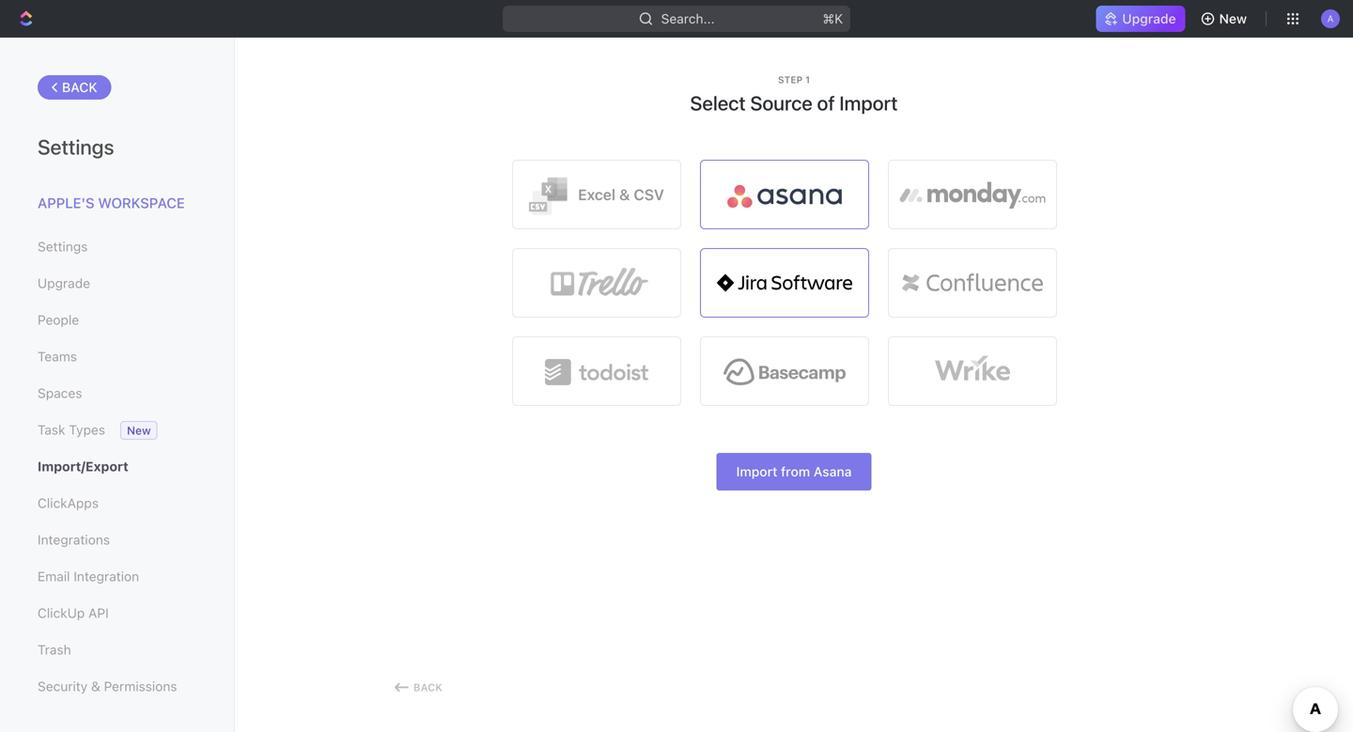 Task type: locate. For each thing, give the bounding box(es) containing it.
import/export
[[38, 459, 128, 474]]

1 vertical spatial import
[[736, 464, 778, 479]]

upgrade
[[1122, 11, 1176, 26], [38, 275, 90, 291]]

0 horizontal spatial new
[[127, 424, 151, 437]]

0 vertical spatial upgrade
[[1122, 11, 1176, 26]]

settings
[[38, 134, 114, 159], [38, 239, 88, 254]]

spaces
[[38, 385, 82, 401]]

security & permissions link
[[38, 671, 196, 702]]

0 horizontal spatial &
[[91, 679, 100, 694]]

from
[[781, 464, 810, 479]]

upgrade link down settings link
[[38, 267, 196, 299]]

1 vertical spatial upgrade
[[38, 275, 90, 291]]

spaces link
[[38, 377, 196, 409]]

email integration
[[38, 569, 139, 584]]

upgrade up people at top left
[[38, 275, 90, 291]]

search...
[[661, 11, 715, 26]]

0 vertical spatial settings
[[38, 134, 114, 159]]

integrations link
[[38, 524, 196, 556]]

task
[[38, 422, 65, 437]]

clickapps
[[38, 495, 99, 511]]

excel & csv
[[578, 186, 664, 203]]

1 vertical spatial settings
[[38, 239, 88, 254]]

0 horizontal spatial import
[[736, 464, 778, 479]]

back link
[[395, 680, 443, 695]]

back link
[[38, 75, 112, 100]]

teams
[[38, 349, 77, 364]]

back
[[414, 681, 443, 694]]

email
[[38, 569, 70, 584]]

workspace
[[98, 195, 185, 211]]

1 horizontal spatial new
[[1219, 11, 1247, 26]]

upgrade left new button
[[1122, 11, 1176, 26]]

& inside security & permissions link
[[91, 679, 100, 694]]

0 vertical spatial upgrade link
[[1096, 6, 1186, 32]]

settings link
[[38, 231, 196, 263]]

& for excel
[[619, 186, 630, 203]]

0 vertical spatial &
[[619, 186, 630, 203]]

1 horizontal spatial &
[[619, 186, 630, 203]]

people
[[38, 312, 79, 328]]

& inside the excel & csv link
[[619, 186, 630, 203]]

1 horizontal spatial import
[[840, 91, 898, 115]]

excel & csv link
[[512, 160, 681, 229]]

1
[[805, 74, 810, 85]]

apple's workspace
[[38, 195, 185, 211]]

security
[[38, 679, 88, 694]]

api
[[88, 605, 109, 621]]

settings up apple's
[[38, 134, 114, 159]]

import
[[840, 91, 898, 115], [736, 464, 778, 479]]

& for security
[[91, 679, 100, 694]]

new
[[1219, 11, 1247, 26], [127, 424, 151, 437]]

asana
[[814, 464, 852, 479]]

0 horizontal spatial upgrade
[[38, 275, 90, 291]]

integrations
[[38, 532, 110, 547]]

1 horizontal spatial upgrade link
[[1096, 6, 1186, 32]]

0 vertical spatial import
[[840, 91, 898, 115]]

step 1 select source of import
[[690, 74, 898, 115]]

0 vertical spatial new
[[1219, 11, 1247, 26]]

&
[[619, 186, 630, 203], [91, 679, 100, 694]]

integration
[[74, 569, 139, 584]]

import from asana
[[736, 464, 852, 479]]

a button
[[1316, 4, 1346, 34]]

clickup api link
[[38, 597, 196, 629]]

settings down apple's
[[38, 239, 88, 254]]

upgrade link left new button
[[1096, 6, 1186, 32]]

import right of
[[840, 91, 898, 115]]

1 vertical spatial &
[[91, 679, 100, 694]]

1 vertical spatial upgrade link
[[38, 267, 196, 299]]

of
[[817, 91, 835, 115]]

& left csv
[[619, 186, 630, 203]]

upgrade link
[[1096, 6, 1186, 32], [38, 267, 196, 299]]

email integration link
[[38, 561, 196, 593]]

⌘k
[[823, 11, 843, 26]]

& right security
[[91, 679, 100, 694]]

1 vertical spatial new
[[127, 424, 151, 437]]

import left from at right bottom
[[736, 464, 778, 479]]



Task type: vqa. For each thing, say whether or not it's contained in the screenshot.
third Projects link
no



Task type: describe. For each thing, give the bounding box(es) containing it.
import from asana button
[[717, 453, 872, 491]]

import/export link
[[38, 451, 196, 483]]

0 horizontal spatial upgrade link
[[38, 267, 196, 299]]

apple's
[[38, 195, 94, 211]]

source
[[750, 91, 813, 115]]

people link
[[38, 304, 196, 336]]

1 horizontal spatial upgrade
[[1122, 11, 1176, 26]]

back
[[62, 79, 97, 95]]

trash
[[38, 642, 71, 657]]

clickup
[[38, 605, 85, 621]]

settings element
[[0, 38, 235, 732]]

new inside button
[[1219, 11, 1247, 26]]

new inside settings element
[[127, 424, 151, 437]]

import inside import from asana button
[[736, 464, 778, 479]]

1 settings from the top
[[38, 134, 114, 159]]

security & permissions
[[38, 679, 177, 694]]

task types
[[38, 422, 105, 437]]

new button
[[1193, 4, 1258, 34]]

step
[[778, 74, 803, 85]]

trash link
[[38, 634, 196, 666]]

2 settings from the top
[[38, 239, 88, 254]]

select
[[690, 91, 746, 115]]

import inside step 1 select source of import
[[840, 91, 898, 115]]

a
[[1328, 13, 1334, 24]]

excel
[[578, 186, 616, 203]]

upgrade inside settings element
[[38, 275, 90, 291]]

csv
[[634, 186, 664, 203]]

teams link
[[38, 341, 196, 373]]

clickup api
[[38, 605, 109, 621]]

permissions
[[104, 679, 177, 694]]

clickapps link
[[38, 487, 196, 519]]

types
[[69, 422, 105, 437]]



